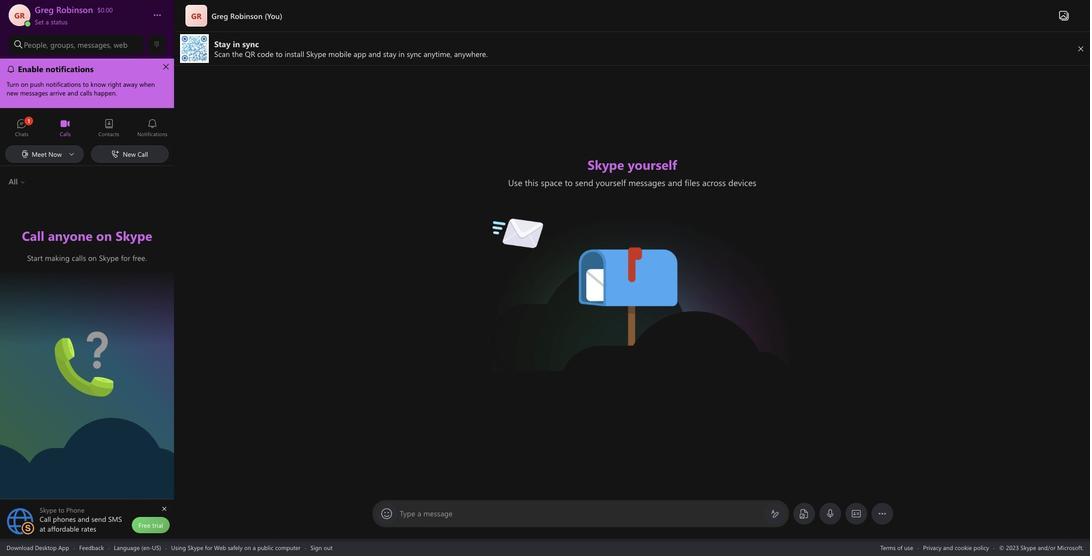 Task type: vqa. For each thing, say whether or not it's contained in the screenshot.
THE SKYPE NUMBER
no



Task type: describe. For each thing, give the bounding box(es) containing it.
status
[[51, 17, 68, 26]]

sign
[[311, 543, 322, 552]]

people,
[[24, 39, 48, 50]]

(en-
[[141, 543, 152, 552]]

computer
[[275, 543, 301, 552]]

public
[[258, 543, 274, 552]]

language
[[114, 543, 140, 552]]

out
[[324, 543, 333, 552]]

of
[[898, 543, 903, 552]]

app
[[58, 543, 69, 552]]

Type a message text field
[[400, 508, 762, 520]]

cookie
[[955, 543, 972, 552]]

a for status
[[46, 17, 49, 26]]

canyoutalk
[[55, 332, 96, 343]]

feedback link
[[79, 543, 104, 552]]

privacy and cookie policy
[[924, 543, 990, 552]]

on
[[244, 543, 251, 552]]

message
[[424, 508, 453, 519]]

skype
[[188, 543, 203, 552]]

using skype for web safely on a public computer
[[171, 543, 301, 552]]

safely
[[228, 543, 243, 552]]

desktop
[[35, 543, 57, 552]]

terms of use
[[881, 543, 914, 552]]

set
[[35, 17, 44, 26]]

type
[[400, 508, 416, 519]]

and
[[944, 543, 953, 552]]

download desktop app link
[[7, 543, 69, 552]]

us)
[[152, 543, 161, 552]]

download
[[7, 543, 33, 552]]

1 horizontal spatial a
[[253, 543, 256, 552]]



Task type: locate. For each thing, give the bounding box(es) containing it.
feedback
[[79, 543, 104, 552]]

using skype for web safely on a public computer link
[[171, 543, 301, 552]]

policy
[[974, 543, 990, 552]]

a for message
[[418, 508, 421, 519]]

type a message
[[400, 508, 453, 519]]

sign out link
[[311, 543, 333, 552]]

a
[[46, 17, 49, 26], [418, 508, 421, 519], [253, 543, 256, 552]]

a inside set a status button
[[46, 17, 49, 26]]

2 horizontal spatial a
[[418, 508, 421, 519]]

privacy and cookie policy link
[[924, 543, 990, 552]]

tab list
[[0, 114, 174, 144]]

people, groups, messages, web
[[24, 39, 128, 50]]

people, groups, messages, web button
[[9, 35, 144, 54]]

privacy
[[924, 543, 942, 552]]

a right type
[[418, 508, 421, 519]]

using
[[171, 543, 186, 552]]

terms of use link
[[881, 543, 914, 552]]

language (en-us)
[[114, 543, 161, 552]]

0 horizontal spatial a
[[46, 17, 49, 26]]

0 vertical spatial a
[[46, 17, 49, 26]]

1 vertical spatial a
[[418, 508, 421, 519]]

a right set
[[46, 17, 49, 26]]

set a status
[[35, 17, 68, 26]]

download desktop app
[[7, 543, 69, 552]]

language (en-us) link
[[114, 543, 161, 552]]

sign out
[[311, 543, 333, 552]]

groups,
[[50, 39, 75, 50]]

for
[[205, 543, 212, 552]]

a right on
[[253, 543, 256, 552]]

2 vertical spatial a
[[253, 543, 256, 552]]

use
[[905, 543, 914, 552]]

web
[[214, 543, 226, 552]]

messages,
[[77, 39, 112, 50]]

set a status button
[[35, 15, 142, 26]]

terms
[[881, 543, 896, 552]]

web
[[114, 39, 128, 50]]



